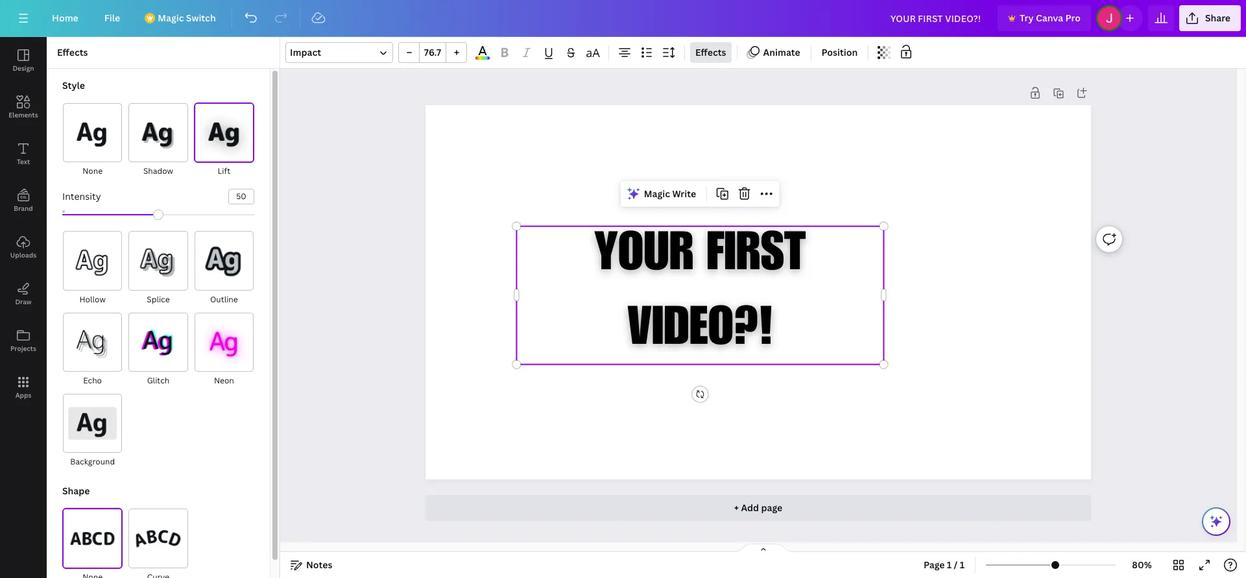 Task type: describe. For each thing, give the bounding box(es) containing it.
magic write button
[[624, 183, 702, 204]]

try canva pro
[[1020, 12, 1081, 24]]

none button
[[62, 103, 123, 179]]

color range image
[[476, 57, 490, 60]]

file button
[[94, 5, 131, 31]]

outline button
[[194, 231, 254, 307]]

splice button
[[128, 231, 189, 307]]

+
[[734, 502, 739, 514]]

shadow
[[143, 166, 173, 177]]

echo
[[83, 375, 102, 386]]

notes button
[[286, 555, 338, 576]]

position button
[[817, 42, 863, 63]]

home link
[[42, 5, 89, 31]]

side panel tab list
[[0, 37, 47, 411]]

Intensity text field
[[229, 190, 254, 204]]

pro
[[1066, 12, 1081, 24]]

notes
[[306, 559, 333, 571]]

style
[[62, 79, 85, 92]]

effects inside dropdown button
[[696, 46, 727, 58]]

share button
[[1180, 5, 1242, 31]]

1 effects from the left
[[57, 46, 88, 58]]

apps
[[15, 391, 31, 400]]

outline
[[210, 294, 238, 305]]

position
[[822, 46, 858, 58]]

style element
[[62, 79, 254, 469]]

add
[[741, 502, 759, 514]]

share
[[1206, 12, 1231, 24]]

elements button
[[0, 84, 47, 130]]

uploads
[[10, 251, 36, 260]]

magic write
[[644, 187, 696, 200]]

shape element
[[62, 485, 254, 578]]

your first video?!
[[595, 231, 806, 359]]

main menu bar
[[0, 0, 1247, 37]]

text button
[[0, 130, 47, 177]]

splice
[[147, 294, 170, 305]]

shape
[[62, 485, 90, 497]]

apps button
[[0, 364, 47, 411]]

your
[[595, 231, 694, 285]]

– – number field
[[424, 46, 442, 58]]

+ add page button
[[426, 495, 1092, 521]]

canva
[[1036, 12, 1064, 24]]

page 1 / 1
[[924, 559, 965, 571]]

none
[[83, 166, 103, 177]]

animate
[[764, 46, 801, 58]]

try
[[1020, 12, 1034, 24]]

hollow
[[80, 294, 106, 305]]

1 1 from the left
[[947, 559, 952, 571]]



Task type: vqa. For each thing, say whether or not it's contained in the screenshot.
Hide pages image
no



Task type: locate. For each thing, give the bounding box(es) containing it.
80% button
[[1122, 555, 1164, 576]]

magic switch button
[[136, 5, 226, 31]]

magic switch
[[158, 12, 216, 24]]

effects left animate dropdown button
[[696, 46, 727, 58]]

intensity
[[62, 190, 101, 203]]

lift button
[[194, 103, 254, 179]]

magic left write
[[644, 187, 670, 200]]

projects
[[10, 344, 36, 353]]

1 horizontal spatial 1
[[960, 559, 965, 571]]

0 horizontal spatial 1
[[947, 559, 952, 571]]

design
[[13, 64, 34, 73]]

brand button
[[0, 177, 47, 224]]

1 left /
[[947, 559, 952, 571]]

draw button
[[0, 271, 47, 317]]

0 horizontal spatial magic
[[158, 12, 184, 24]]

effects
[[57, 46, 88, 58], [696, 46, 727, 58]]

impact
[[290, 46, 321, 58]]

text
[[17, 157, 30, 166]]

effects button
[[691, 42, 732, 63]]

echo button
[[62, 312, 123, 388]]

first
[[707, 231, 806, 285]]

elements
[[9, 110, 38, 119]]

page
[[762, 502, 783, 514]]

0 vertical spatial magic
[[158, 12, 184, 24]]

video?!
[[628, 305, 773, 359]]

home
[[52, 12, 78, 24]]

design button
[[0, 37, 47, 84]]

glitch
[[147, 375, 170, 386]]

/
[[954, 559, 958, 571]]

neon button
[[194, 312, 254, 388]]

hollow button
[[62, 231, 123, 307]]

file
[[104, 12, 120, 24]]

1
[[947, 559, 952, 571], [960, 559, 965, 571]]

magic for magic switch
[[158, 12, 184, 24]]

magic inside main menu bar
[[158, 12, 184, 24]]

impact button
[[286, 42, 393, 63]]

page
[[924, 559, 945, 571]]

Design title text field
[[880, 5, 993, 31]]

effects up style
[[57, 46, 88, 58]]

1 vertical spatial magic
[[644, 187, 670, 200]]

shadow button
[[128, 103, 189, 179]]

magic
[[158, 12, 184, 24], [644, 187, 670, 200]]

glitch button
[[128, 312, 189, 388]]

magic for magic write
[[644, 187, 670, 200]]

1 right /
[[960, 559, 965, 571]]

group
[[398, 42, 467, 63]]

brand
[[14, 204, 33, 213]]

2 effects from the left
[[696, 46, 727, 58]]

animate button
[[743, 42, 806, 63]]

+ add page
[[734, 502, 783, 514]]

1 horizontal spatial effects
[[696, 46, 727, 58]]

canva assistant image
[[1209, 514, 1225, 530]]

80%
[[1133, 559, 1152, 571]]

2 1 from the left
[[960, 559, 965, 571]]

draw
[[15, 297, 32, 306]]

try canva pro button
[[998, 5, 1092, 31]]

show pages image
[[732, 543, 795, 554]]

magic left the switch
[[158, 12, 184, 24]]

projects button
[[0, 317, 47, 364]]

neon
[[214, 375, 234, 386]]

background button
[[62, 393, 123, 469]]

write
[[673, 187, 696, 200]]

1 horizontal spatial magic
[[644, 187, 670, 200]]

background
[[70, 456, 115, 467]]

switch
[[186, 12, 216, 24]]

lift
[[218, 166, 230, 177]]

uploads button
[[0, 224, 47, 271]]

0 horizontal spatial effects
[[57, 46, 88, 58]]



